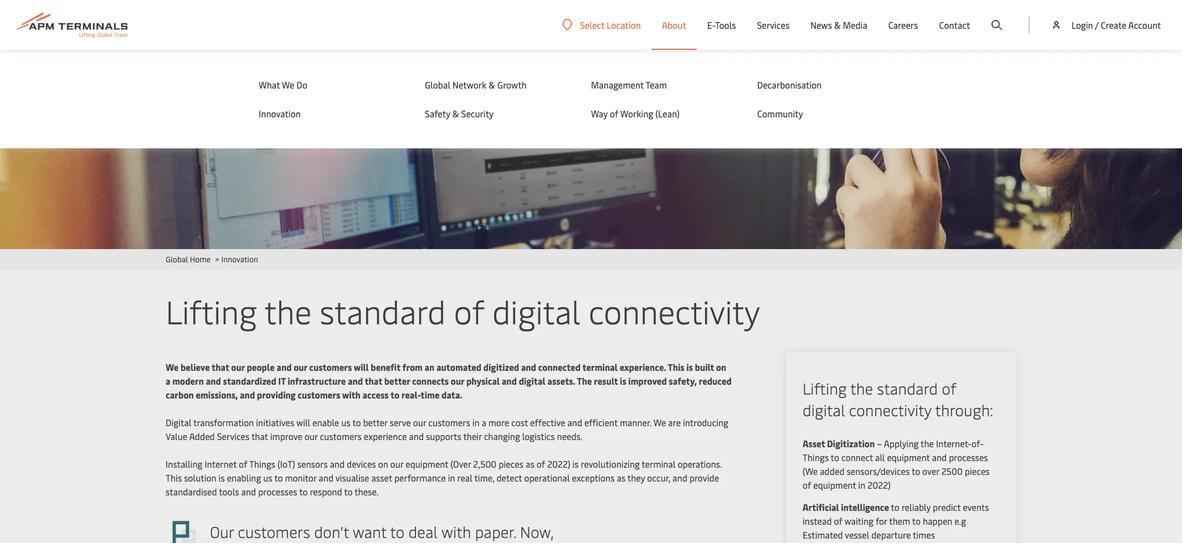 Task type: describe. For each thing, give the bounding box(es) containing it.
and up emissions,
[[206, 375, 221, 387]]

in inside digital transformation initiatives will enable us to better serve our customers in a more cost effective and efficient manner. we are introducing value added services that improve our customers experience and supports their changing logistics needs.
[[473, 417, 480, 429]]

standardized
[[223, 375, 276, 387]]

contact
[[939, 19, 970, 31]]

sensors inside our customers don't want to deal with paper. now, edge computing with internet of things sensors o
[[485, 543, 538, 544]]

occur,
[[647, 472, 671, 484]]

and down standardized
[[240, 389, 255, 401]]

in inside the installing internet of things (iot) sensors and devices on our equipment (over 2,500 pieces as of 2022) is revolutionizing terminal operations. this solution is enabling us to monitor and visualise asset performance in real time, detect operational exceptions as they occur, and provide standardised tools and processes to respond to these.
[[448, 472, 455, 484]]

and up needs.
[[568, 417, 582, 429]]

to inside our customers don't want to deal with paper. now, edge computing with internet of things sensors o
[[390, 521, 405, 542]]

devices
[[347, 458, 376, 470]]

1 vertical spatial &
[[489, 79, 495, 91]]

emissions,
[[196, 389, 238, 401]]

2,500
[[473, 458, 497, 470]]

to down monitor
[[299, 486, 308, 498]]

to inside digital transformation initiatives will enable us to better serve our customers in a more cost effective and efficient manner. we are introducing value added services that improve our customers experience and supports their changing logistics needs.
[[353, 417, 361, 429]]

waiting
[[845, 515, 874, 528]]

e-tools
[[708, 19, 736, 31]]

0 vertical spatial innovation
[[259, 107, 301, 120]]

0 vertical spatial as
[[526, 458, 535, 470]]

working
[[621, 107, 654, 120]]

paper.
[[475, 521, 516, 542]]

to down visualise
[[344, 486, 353, 498]]

connectivity for lifting the standard of digital connectivity through:
[[849, 400, 932, 421]]

things inside '– applying the internet-of- things to connect all equipment and processes (we added sensors/devices to over 2500 pieces of equipment in 2022)'
[[803, 452, 829, 464]]

(lean)
[[656, 107, 680, 120]]

believe
[[181, 361, 210, 373]]

connect
[[842, 452, 873, 464]]

and up visualise
[[330, 458, 345, 470]]

asset
[[372, 472, 392, 484]]

things inside our customers don't want to deal with paper. now, edge computing with internet of things sensors o
[[436, 543, 481, 544]]

standard for lifting the standard of digital connectivity through:
[[877, 378, 938, 399]]

a inside we believe that our people and our customers will benefit from an automated digitized and connected terminal experience. this is built on a modern and standardized it infrastructure and that better connects our physical and digital assets. the result is improved safety, reduced carbon emissions, and providing customers with access to real-time data.
[[166, 375, 170, 387]]

safety,
[[669, 375, 697, 387]]

customers down infrastructure
[[298, 389, 340, 401]]

we inside digital transformation initiatives will enable us to better serve our customers in a more cost effective and efficient manner. we are introducing value added services that improve our customers experience and supports their changing logistics needs.
[[654, 417, 666, 429]]

safety & security link
[[425, 107, 569, 120]]

logistics
[[522, 431, 555, 443]]

team
[[646, 79, 667, 91]]

computing
[[247, 543, 322, 544]]

global for global home > innovation
[[166, 254, 188, 265]]

2022) inside the installing internet of things (iot) sensors and devices on our equipment (over 2,500 pieces as of 2022) is revolutionizing terminal operations. this solution is enabling us to monitor and visualise asset performance in real time, detect operational exceptions as they occur, and provide standardised tools and processes to respond to these.
[[547, 458, 571, 470]]

our
[[210, 521, 234, 542]]

standard for lifting the standard of digital connectivity
[[320, 289, 446, 333]]

will inside we believe that our people and our customers will benefit from an automated digitized and connected terminal experience. this is built on a modern and standardized it infrastructure and that better connects our physical and digital assets. the result is improved safety, reduced carbon emissions, and providing customers with access to real-time data.
[[354, 361, 369, 373]]

introducing
[[683, 417, 729, 429]]

people
[[247, 361, 275, 373]]

2 horizontal spatial that
[[365, 375, 382, 387]]

artificial intelligence
[[803, 501, 889, 514]]

global network & growth link
[[425, 79, 569, 91]]

customers up supports
[[429, 417, 470, 429]]

are
[[668, 417, 681, 429]]

connectivity for lifting the standard of digital connectivity
[[589, 289, 760, 333]]

is right result
[[620, 375, 627, 387]]

monitor
[[285, 472, 317, 484]]

careers button
[[889, 0, 918, 50]]

services inside digital transformation initiatives will enable us to better serve our customers in a more cost effective and efficient manner. we are introducing value added services that improve our customers experience and supports their changing logistics needs.
[[217, 431, 250, 443]]

–
[[877, 438, 882, 450]]

internet inside the installing internet of things (iot) sensors and devices on our equipment (over 2,500 pieces as of 2022) is revolutionizing terminal operations. this solution is enabling us to monitor and visualise asset performance in real time, detect operational exceptions as they occur, and provide standardised tools and processes to respond to these.
[[205, 458, 237, 470]]

– applying the internet-of- things to connect all equipment and processes (we added sensors/devices to over 2500 pieces of equipment in 2022)
[[803, 438, 990, 491]]

intelligence
[[841, 501, 889, 514]]

news
[[811, 19, 832, 31]]

performance
[[394, 472, 446, 484]]

e.g
[[955, 515, 966, 528]]

needs.
[[557, 431, 583, 443]]

digital inside we believe that our people and our customers will benefit from an automated digitized and connected terminal experience. this is built on a modern and standardized it infrastructure and that better connects our physical and digital assets. the result is improved safety, reduced carbon emissions, and providing customers with access to real-time data.
[[519, 375, 546, 387]]

we believe that our people and our customers will benefit from an automated digitized and connected terminal experience. this is built on a modern and standardized it infrastructure and that better connects our physical and digital assets. the result is improved safety, reduced carbon emissions, and providing customers with access to real-time data.
[[166, 361, 732, 401]]

terminal inside the installing internet of things (iot) sensors and devices on our equipment (over 2,500 pieces as of 2022) is revolutionizing terminal operations. this solution is enabling us to monitor and visualise asset performance in real time, detect operational exceptions as they occur, and provide standardised tools and processes to respond to these.
[[642, 458, 676, 470]]

on inside the installing internet of things (iot) sensors and devices on our equipment (over 2,500 pieces as of 2022) is revolutionizing terminal operations. this solution is enabling us to monitor and visualise asset performance in real time, detect operational exceptions as they occur, and provide standardised tools and processes to respond to these.
[[378, 458, 388, 470]]

2 horizontal spatial equipment
[[887, 452, 930, 464]]

digital for lifting the standard of digital connectivity through:
[[803, 400, 845, 421]]

want
[[353, 521, 387, 542]]

and down "serve"
[[409, 431, 424, 443]]

account
[[1129, 19, 1161, 31]]

and up access
[[348, 375, 363, 387]]

220816 apm terminals digital solutions image
[[0, 50, 1182, 249]]

sensors inside the installing internet of things (iot) sensors and devices on our equipment (over 2,500 pieces as of 2022) is revolutionizing terminal operations. this solution is enabling us to monitor and visualise asset performance in real time, detect operational exceptions as they occur, and provide standardised tools and processes to respond to these.
[[297, 458, 328, 470]]

to down (iot)
[[274, 472, 283, 484]]

it
[[278, 375, 286, 387]]

asset
[[803, 438, 825, 450]]

login
[[1072, 19, 1093, 31]]

benefit
[[371, 361, 401, 373]]

what
[[259, 79, 280, 91]]

growth
[[498, 79, 527, 91]]

us inside digital transformation initiatives will enable us to better serve our customers in a more cost effective and efficient manner. we are introducing value added services that improve our customers experience and supports their changing logistics needs.
[[341, 417, 351, 429]]

from
[[403, 361, 423, 373]]

lifting for lifting the standard of digital connectivity
[[166, 289, 257, 333]]

customers down "enable"
[[320, 431, 362, 443]]

their
[[463, 431, 482, 443]]

with inside we believe that our people and our customers will benefit from an automated digitized and connected terminal experience. this is built on a modern and standardized it infrastructure and that better connects our physical and digital assets. the result is improved safety, reduced carbon emissions, and providing customers with access to real-time data.
[[342, 389, 361, 401]]

revolutionizing
[[581, 458, 640, 470]]

(over
[[451, 458, 471, 470]]

e-
[[708, 19, 715, 31]]

we inside we believe that our people and our customers will benefit from an automated digitized and connected terminal experience. this is built on a modern and standardized it infrastructure and that better connects our physical and digital assets. the result is improved safety, reduced carbon emissions, and providing customers with access to real-time data.
[[166, 361, 179, 373]]

operational
[[524, 472, 570, 484]]

and up it
[[277, 361, 292, 373]]

events
[[963, 501, 989, 514]]

all
[[876, 452, 885, 464]]

0 vertical spatial that
[[212, 361, 229, 373]]

real-
[[402, 389, 421, 401]]

these.
[[355, 486, 379, 498]]

digital transformation initiatives will enable us to better serve our customers in a more cost effective and efficient manner. we are introducing value added services that improve our customers experience and supports their changing logistics needs.
[[166, 417, 729, 443]]

they
[[628, 472, 645, 484]]

access
[[363, 389, 389, 401]]

in inside '– applying the internet-of- things to connect all equipment and processes (we added sensors/devices to over 2500 pieces of equipment in 2022)'
[[859, 479, 866, 491]]

and right digitized
[[521, 361, 536, 373]]

departure
[[872, 529, 911, 541]]

provide
[[690, 472, 719, 484]]

better inside digital transformation initiatives will enable us to better serve our customers in a more cost effective and efficient manner. we are introducing value added services that improve our customers experience and supports their changing logistics needs.
[[363, 417, 388, 429]]

customers inside our customers don't want to deal with paper. now, edge computing with internet of things sensors o
[[238, 521, 310, 542]]

time,
[[475, 472, 495, 484]]

edge
[[210, 543, 244, 544]]

artificial
[[803, 501, 839, 514]]

/
[[1095, 19, 1099, 31]]

built
[[695, 361, 714, 373]]

tools
[[219, 486, 239, 498]]

changing
[[484, 431, 520, 443]]

e-tools button
[[708, 0, 736, 50]]

our customers don't want to deal with paper. now, edge computing with internet of things sensors o
[[210, 521, 561, 544]]

global network & growth
[[425, 79, 527, 91]]

applying
[[884, 438, 919, 450]]

enabling
[[227, 472, 261, 484]]

way of working (lean)
[[591, 107, 680, 120]]

to up them
[[891, 501, 900, 514]]

network
[[453, 79, 487, 91]]

2022) inside '– applying the internet-of- things to connect all equipment and processes (we added sensors/devices to over 2500 pieces of equipment in 2022)'
[[868, 479, 891, 491]]

installing internet of things (iot) sensors and devices on our equipment (over 2,500 pieces as of 2022) is revolutionizing terminal operations. this solution is enabling us to monitor and visualise asset performance in real time, detect operational exceptions as they occur, and provide standardised tools and processes to respond to these.
[[166, 458, 722, 498]]

our down automated at the left of page
[[451, 375, 465, 387]]

processes inside the installing internet of things (iot) sensors and devices on our equipment (over 2,500 pieces as of 2022) is revolutionizing terminal operations. this solution is enabling us to monitor and visualise asset performance in real time, detect operational exceptions as they occur, and provide standardised tools and processes to respond to these.
[[258, 486, 297, 498]]

about
[[662, 19, 686, 31]]

0 vertical spatial we
[[282, 79, 294, 91]]

global for global network & growth
[[425, 79, 451, 91]]

the
[[577, 375, 592, 387]]

will inside digital transformation initiatives will enable us to better serve our customers in a more cost effective and efficient manner. we are introducing value added services that improve our customers experience and supports their changing logistics needs.
[[297, 417, 310, 429]]

internet inside our customers don't want to deal with paper. now, edge computing with internet of things sensors o
[[359, 543, 414, 544]]

2500
[[942, 465, 963, 478]]

digital for lifting the standard of digital connectivity
[[493, 289, 581, 333]]

of inside '– applying the internet-of- things to connect all equipment and processes (we added sensors/devices to over 2500 pieces of equipment in 2022)'
[[803, 479, 811, 491]]

our up infrastructure
[[294, 361, 307, 373]]

login / create account
[[1072, 19, 1161, 31]]

equipment inside the installing internet of things (iot) sensors and devices on our equipment (over 2,500 pieces as of 2022) is revolutionizing terminal operations. this solution is enabling us to monitor and visualise asset performance in real time, detect operational exceptions as they occur, and provide standardised tools and processes to respond to these.
[[406, 458, 449, 470]]



Task type: locate. For each thing, give the bounding box(es) containing it.
1 horizontal spatial standard
[[877, 378, 938, 399]]

terminal up result
[[583, 361, 618, 373]]

0 horizontal spatial us
[[263, 472, 272, 484]]

is
[[687, 361, 693, 373], [620, 375, 627, 387], [573, 458, 579, 470], [219, 472, 225, 484]]

don't
[[314, 521, 349, 542]]

0 vertical spatial terminal
[[583, 361, 618, 373]]

sensors
[[297, 458, 328, 470], [485, 543, 538, 544]]

1 vertical spatial with
[[442, 521, 471, 542]]

1 vertical spatial as
[[617, 472, 626, 484]]

our inside the installing internet of things (iot) sensors and devices on our equipment (over 2,500 pieces as of 2022) is revolutionizing terminal operations. this solution is enabling us to monitor and visualise asset performance in real time, detect operational exceptions as they occur, and provide standardised tools and processes to respond to these.
[[390, 458, 404, 470]]

and down digitized
[[502, 375, 517, 387]]

global home link
[[166, 254, 211, 265]]

with left access
[[342, 389, 361, 401]]

better up experience
[[363, 417, 388, 429]]

is up exceptions
[[573, 458, 579, 470]]

management
[[591, 79, 644, 91]]

connected
[[538, 361, 581, 373]]

1 horizontal spatial as
[[617, 472, 626, 484]]

1 horizontal spatial in
[[473, 417, 480, 429]]

sensors up monitor
[[297, 458, 328, 470]]

the for lifting the standard of digital connectivity
[[265, 289, 312, 333]]

the
[[265, 289, 312, 333], [851, 378, 873, 399], [921, 438, 934, 450]]

that inside digital transformation initiatives will enable us to better serve our customers in a more cost effective and efficient manner. we are introducing value added services that improve our customers experience and supports their changing logistics needs.
[[252, 431, 268, 443]]

1 vertical spatial internet
[[359, 543, 414, 544]]

us inside the installing internet of things (iot) sensors and devices on our equipment (over 2,500 pieces as of 2022) is revolutionizing terminal operations. this solution is enabling us to monitor and visualise asset performance in real time, detect operational exceptions as they occur, and provide standardised tools and processes to respond to these.
[[263, 472, 272, 484]]

is left built on the right
[[687, 361, 693, 373]]

0 horizontal spatial global
[[166, 254, 188, 265]]

(iot)
[[278, 458, 295, 470]]

services down transformation
[[217, 431, 250, 443]]

& right news
[[834, 19, 841, 31]]

1 vertical spatial that
[[365, 375, 382, 387]]

time
[[421, 389, 440, 401]]

this inside the installing internet of things (iot) sensors and devices on our equipment (over 2,500 pieces as of 2022) is revolutionizing terminal operations. this solution is enabling us to monitor and visualise asset performance in real time, detect operational exceptions as they occur, and provide standardised tools and processes to respond to these.
[[166, 472, 182, 484]]

1 horizontal spatial pieces
[[965, 465, 990, 478]]

1 horizontal spatial sensors
[[485, 543, 538, 544]]

initiatives
[[256, 417, 294, 429]]

to inside we believe that our people and our customers will benefit from an automated digitized and connected terminal experience. this is built on a modern and standardized it infrastructure and that better connects our physical and digital assets. the result is improved safety, reduced carbon emissions, and providing customers with access to real-time data.
[[391, 389, 400, 401]]

asset digitization
[[803, 438, 875, 450]]

this down installing
[[166, 472, 182, 484]]

things down "asset"
[[803, 452, 829, 464]]

global left home
[[166, 254, 188, 265]]

reduced
[[699, 375, 732, 387]]

we left do
[[282, 79, 294, 91]]

effective
[[530, 417, 565, 429]]

to
[[391, 389, 400, 401], [353, 417, 361, 429], [831, 452, 840, 464], [912, 465, 920, 478], [274, 472, 283, 484], [299, 486, 308, 498], [344, 486, 353, 498], [891, 501, 900, 514], [912, 515, 921, 528], [390, 521, 405, 542]]

0 vertical spatial will
[[354, 361, 369, 373]]

2 horizontal spatial we
[[654, 417, 666, 429]]

management team
[[591, 79, 667, 91]]

a inside digital transformation initiatives will enable us to better serve our customers in a more cost effective and efficient manner. we are introducing value added services that improve our customers experience and supports their changing logistics needs.
[[482, 417, 486, 429]]

0 horizontal spatial 2022)
[[547, 458, 571, 470]]

is up tools
[[219, 472, 225, 484]]

and right occur,
[[673, 472, 688, 484]]

digitization
[[827, 438, 875, 450]]

in left real
[[448, 472, 455, 484]]

2022) down sensors/devices
[[868, 479, 891, 491]]

to reliably predict events instead of waiting for them to happen e.g estimated vessel departure times
[[803, 501, 989, 541]]

1 vertical spatial a
[[482, 417, 486, 429]]

0 horizontal spatial services
[[217, 431, 250, 443]]

1 horizontal spatial services
[[757, 19, 790, 31]]

1 vertical spatial we
[[166, 361, 179, 373]]

1 horizontal spatial will
[[354, 361, 369, 373]]

what we do link
[[259, 79, 403, 91]]

home
[[190, 254, 211, 265]]

on up the asset
[[378, 458, 388, 470]]

& right safety
[[453, 107, 459, 120]]

0 vertical spatial processes
[[949, 452, 988, 464]]

0 horizontal spatial things
[[249, 458, 275, 470]]

with
[[342, 389, 361, 401], [442, 521, 471, 542], [325, 543, 355, 544]]

1 vertical spatial terminal
[[642, 458, 676, 470]]

lifting inside lifting the standard of digital connectivity through:
[[803, 378, 847, 399]]

1 vertical spatial digital
[[519, 375, 546, 387]]

(we
[[803, 465, 818, 478]]

0 horizontal spatial that
[[212, 361, 229, 373]]

1 vertical spatial on
[[378, 458, 388, 470]]

do
[[297, 79, 307, 91]]

to down "reliably"
[[912, 515, 921, 528]]

1 horizontal spatial connectivity
[[849, 400, 932, 421]]

connectivity inside lifting the standard of digital connectivity through:
[[849, 400, 932, 421]]

installing
[[166, 458, 203, 470]]

physical
[[466, 375, 500, 387]]

terminal inside we believe that our people and our customers will benefit from an automated digitized and connected terminal experience. this is built on a modern and standardized it infrastructure and that better connects our physical and digital assets. the result is improved safety, reduced carbon emissions, and providing customers with access to real-time data.
[[583, 361, 618, 373]]

reliably
[[902, 501, 931, 514]]

0 vertical spatial connectivity
[[589, 289, 760, 333]]

terminal
[[583, 361, 618, 373], [642, 458, 676, 470]]

processes down monitor
[[258, 486, 297, 498]]

this up safety,
[[668, 361, 685, 373]]

& left growth at the left
[[489, 79, 495, 91]]

services right tools
[[757, 19, 790, 31]]

now,
[[520, 521, 553, 542]]

community link
[[757, 107, 902, 120]]

our down "enable"
[[305, 431, 318, 443]]

and up respond
[[319, 472, 334, 484]]

global up safety
[[425, 79, 451, 91]]

0 vertical spatial lifting
[[166, 289, 257, 333]]

digitized
[[484, 361, 519, 373]]

with right deal on the left of the page
[[442, 521, 471, 542]]

on
[[716, 361, 727, 373], [378, 458, 388, 470]]

over
[[923, 465, 940, 478]]

2 vertical spatial we
[[654, 417, 666, 429]]

connectivity
[[589, 289, 760, 333], [849, 400, 932, 421]]

1 vertical spatial us
[[263, 472, 272, 484]]

this
[[668, 361, 685, 373], [166, 472, 182, 484]]

standard inside lifting the standard of digital connectivity through:
[[877, 378, 938, 399]]

efficient
[[585, 417, 618, 429]]

2022)
[[547, 458, 571, 470], [868, 479, 891, 491]]

an
[[425, 361, 435, 373]]

0 vertical spatial standard
[[320, 289, 446, 333]]

1 vertical spatial global
[[166, 254, 188, 265]]

to right "enable"
[[353, 417, 361, 429]]

will left benefit at bottom left
[[354, 361, 369, 373]]

0 vertical spatial this
[[668, 361, 685, 373]]

lifting for lifting the standard of digital connectivity through:
[[803, 378, 847, 399]]

1 vertical spatial 2022)
[[868, 479, 891, 491]]

pieces
[[499, 458, 524, 470], [965, 465, 990, 478]]

of inside lifting the standard of digital connectivity through:
[[942, 378, 957, 399]]

0 horizontal spatial on
[[378, 458, 388, 470]]

us right enabling
[[263, 472, 272, 484]]

to left real-
[[391, 389, 400, 401]]

0 vertical spatial internet
[[205, 458, 237, 470]]

careers
[[889, 19, 918, 31]]

services
[[757, 19, 790, 31], [217, 431, 250, 443]]

processes
[[949, 452, 988, 464], [258, 486, 297, 498]]

1 horizontal spatial that
[[252, 431, 268, 443]]

in down sensors/devices
[[859, 479, 866, 491]]

0 horizontal spatial this
[[166, 472, 182, 484]]

2 vertical spatial that
[[252, 431, 268, 443]]

select location
[[580, 19, 641, 31]]

innovation down what we do
[[259, 107, 301, 120]]

us right "enable"
[[341, 417, 351, 429]]

on up reduced
[[716, 361, 727, 373]]

things up enabling
[[249, 458, 275, 470]]

terminal up occur,
[[642, 458, 676, 470]]

to left deal on the left of the page
[[390, 521, 405, 542]]

0 vertical spatial sensors
[[297, 458, 328, 470]]

0 vertical spatial digital
[[493, 289, 581, 333]]

2 horizontal spatial the
[[921, 438, 934, 450]]

lifting the standard of digital connectivity
[[166, 289, 760, 333]]

1 vertical spatial better
[[363, 417, 388, 429]]

0 horizontal spatial connectivity
[[589, 289, 760, 333]]

exceptions
[[572, 472, 615, 484]]

2 horizontal spatial &
[[834, 19, 841, 31]]

of-
[[972, 438, 984, 450]]

added
[[189, 431, 215, 443]]

result
[[594, 375, 618, 387]]

login / create account link
[[1051, 0, 1161, 50]]

the inside lifting the standard of digital connectivity through:
[[851, 378, 873, 399]]

of inside to reliably predict events instead of waiting for them to happen e.g estimated vessel departure times
[[834, 515, 843, 528]]

pieces up detect
[[499, 458, 524, 470]]

innovation right >
[[221, 254, 258, 265]]

on inside we believe that our people and our customers will benefit from an automated digitized and connected terminal experience. this is built on a modern and standardized it infrastructure and that better connects our physical and digital assets. the result is improved safety, reduced carbon emissions, and providing customers with access to real-time data.
[[716, 361, 727, 373]]

0 horizontal spatial the
[[265, 289, 312, 333]]

services button
[[757, 0, 790, 50]]

the inside '– applying the internet-of- things to connect all equipment and processes (we added sensors/devices to over 2500 pieces of equipment in 2022)'
[[921, 438, 934, 450]]

0 vertical spatial with
[[342, 389, 361, 401]]

1 horizontal spatial on
[[716, 361, 727, 373]]

infrastructure
[[288, 375, 346, 387]]

1 vertical spatial sensors
[[485, 543, 538, 544]]

digital inside lifting the standard of digital connectivity through:
[[803, 400, 845, 421]]

0 vertical spatial services
[[757, 19, 790, 31]]

1 horizontal spatial a
[[482, 417, 486, 429]]

location
[[607, 19, 641, 31]]

1 horizontal spatial internet
[[359, 543, 414, 544]]

2 vertical spatial the
[[921, 438, 934, 450]]

improve
[[270, 431, 302, 443]]

0 horizontal spatial innovation
[[221, 254, 258, 265]]

0 horizontal spatial will
[[297, 417, 310, 429]]

in up their
[[473, 417, 480, 429]]

0 vertical spatial the
[[265, 289, 312, 333]]

pieces inside '– applying the internet-of- things to connect all equipment and processes (we added sensors/devices to over 2500 pieces of equipment in 2022)'
[[965, 465, 990, 478]]

a up carbon
[[166, 375, 170, 387]]

to left over
[[912, 465, 920, 478]]

transformation
[[193, 417, 254, 429]]

processes down of-
[[949, 452, 988, 464]]

what we do
[[259, 79, 307, 91]]

1 vertical spatial will
[[297, 417, 310, 429]]

them
[[889, 515, 911, 528]]

processes inside '– applying the internet-of- things to connect all equipment and processes (we added sensors/devices to over 2500 pieces of equipment in 2022)'
[[949, 452, 988, 464]]

better inside we believe that our people and our customers will benefit from an automated digitized and connected terminal experience. this is built on a modern and standardized it infrastructure and that better connects our physical and digital assets. the result is improved safety, reduced carbon emissions, and providing customers with access to real-time data.
[[384, 375, 410, 387]]

the for lifting the standard of digital connectivity through:
[[851, 378, 873, 399]]

that down initiatives
[[252, 431, 268, 443]]

serve
[[390, 417, 411, 429]]

in
[[473, 417, 480, 429], [448, 472, 455, 484], [859, 479, 866, 491]]

& inside dropdown button
[[834, 19, 841, 31]]

pieces right 2500
[[965, 465, 990, 478]]

cost
[[511, 417, 528, 429]]

this inside we believe that our people and our customers will benefit from an automated digitized and connected terminal experience. this is built on a modern and standardized it infrastructure and that better connects our physical and digital assets. the result is improved safety, reduced carbon emissions, and providing customers with access to real-time data.
[[668, 361, 685, 373]]

1 horizontal spatial things
[[436, 543, 481, 544]]

1 horizontal spatial lifting
[[803, 378, 847, 399]]

solution
[[184, 472, 216, 484]]

1 vertical spatial processes
[[258, 486, 297, 498]]

customers up infrastructure
[[309, 361, 352, 373]]

2 horizontal spatial in
[[859, 479, 866, 491]]

0 horizontal spatial terminal
[[583, 361, 618, 373]]

vessel
[[845, 529, 870, 541]]

select location button
[[563, 19, 641, 31]]

things inside the installing internet of things (iot) sensors and devices on our equipment (over 2,500 pieces as of 2022) is revolutionizing terminal operations. this solution is enabling us to monitor and visualise asset performance in real time, detect operational exceptions as they occur, and provide standardised tools and processes to respond to these.
[[249, 458, 275, 470]]

management team link
[[591, 79, 735, 91]]

equipment down added
[[814, 479, 856, 491]]

1 horizontal spatial us
[[341, 417, 351, 429]]

operations.
[[678, 458, 722, 470]]

experience
[[364, 431, 407, 443]]

1 horizontal spatial innovation
[[259, 107, 301, 120]]

0 vertical spatial us
[[341, 417, 351, 429]]

contact button
[[939, 0, 970, 50]]

assets.
[[548, 375, 575, 387]]

2 vertical spatial digital
[[803, 400, 845, 421]]

times
[[913, 529, 935, 541]]

real
[[457, 472, 473, 484]]

1 horizontal spatial this
[[668, 361, 685, 373]]

things down deal on the left of the page
[[436, 543, 481, 544]]

1 vertical spatial this
[[166, 472, 182, 484]]

equipment up performance
[[406, 458, 449, 470]]

0 horizontal spatial sensors
[[297, 458, 328, 470]]

customers up computing
[[238, 521, 310, 542]]

1 vertical spatial the
[[851, 378, 873, 399]]

0 horizontal spatial &
[[453, 107, 459, 120]]

and inside '– applying the internet-of- things to connect all equipment and processes (we added sensors/devices to over 2500 pieces of equipment in 2022)'
[[932, 452, 947, 464]]

1 vertical spatial lifting
[[803, 378, 847, 399]]

1 vertical spatial innovation
[[221, 254, 258, 265]]

equipment down applying
[[887, 452, 930, 464]]

a left more on the left of page
[[482, 417, 486, 429]]

2 horizontal spatial things
[[803, 452, 829, 464]]

instead
[[803, 515, 832, 528]]

1 vertical spatial standard
[[877, 378, 938, 399]]

and up over
[[932, 452, 947, 464]]

will up improve
[[297, 417, 310, 429]]

that right believe
[[212, 361, 229, 373]]

news & media
[[811, 19, 868, 31]]

our up standardized
[[231, 361, 245, 373]]

better down benefit at bottom left
[[384, 375, 410, 387]]

1 horizontal spatial global
[[425, 79, 451, 91]]

0 vertical spatial &
[[834, 19, 841, 31]]

we up modern
[[166, 361, 179, 373]]

as left they
[[617, 472, 626, 484]]

happen
[[923, 515, 953, 528]]

1 horizontal spatial we
[[282, 79, 294, 91]]

0 vertical spatial on
[[716, 361, 727, 373]]

2022) up operational
[[547, 458, 571, 470]]

internet down want
[[359, 543, 414, 544]]

community
[[757, 107, 803, 120]]

way of working (lean) link
[[591, 107, 735, 120]]

1 vertical spatial connectivity
[[849, 400, 932, 421]]

with down don't at the bottom
[[325, 543, 355, 544]]

our up the asset
[[390, 458, 404, 470]]

as up operational
[[526, 458, 535, 470]]

1 horizontal spatial terminal
[[642, 458, 676, 470]]

0 horizontal spatial pieces
[[499, 458, 524, 470]]

of inside our customers don't want to deal with paper. now, edge computing with internet of things sensors o
[[418, 543, 432, 544]]

2 vertical spatial with
[[325, 543, 355, 544]]

to up added
[[831, 452, 840, 464]]

that up access
[[365, 375, 382, 387]]

and down enabling
[[241, 486, 256, 498]]

0 vertical spatial global
[[425, 79, 451, 91]]

& for media
[[834, 19, 841, 31]]

safety
[[425, 107, 450, 120]]

media
[[843, 19, 868, 31]]

pieces inside the installing internet of things (iot) sensors and devices on our equipment (over 2,500 pieces as of 2022) is revolutionizing terminal operations. this solution is enabling us to monitor and visualise asset performance in real time, detect operational exceptions as they occur, and provide standardised tools and processes to respond to these.
[[499, 458, 524, 470]]

0 horizontal spatial lifting
[[166, 289, 257, 333]]

customers
[[309, 361, 352, 373], [298, 389, 340, 401], [429, 417, 470, 429], [320, 431, 362, 443], [238, 521, 310, 542]]

providing
[[257, 389, 296, 401]]

for
[[876, 515, 888, 528]]

0 horizontal spatial we
[[166, 361, 179, 373]]

1 horizontal spatial &
[[489, 79, 495, 91]]

0 vertical spatial a
[[166, 375, 170, 387]]

internet up solution
[[205, 458, 237, 470]]

1 horizontal spatial 2022)
[[868, 479, 891, 491]]

1 vertical spatial services
[[217, 431, 250, 443]]

sensors down paper. at the bottom of page
[[485, 543, 538, 544]]

& for security
[[453, 107, 459, 120]]

create
[[1101, 19, 1127, 31]]

we left are
[[654, 417, 666, 429]]

our right "serve"
[[413, 417, 426, 429]]

deal
[[409, 521, 438, 542]]

1 horizontal spatial equipment
[[814, 479, 856, 491]]

0 horizontal spatial standard
[[320, 289, 446, 333]]

through:
[[935, 400, 994, 421]]



Task type: vqa. For each thing, say whether or not it's contained in the screenshot.
leftmost Sensors
yes



